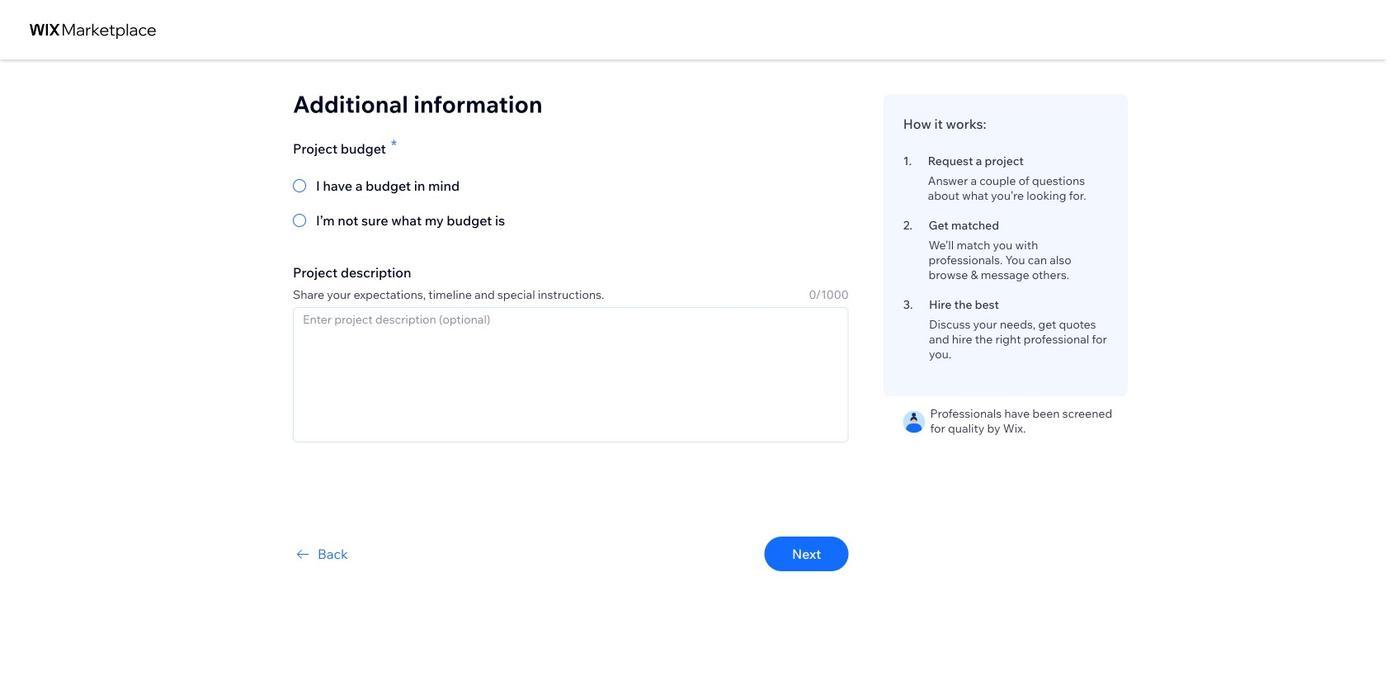 Task type: describe. For each thing, give the bounding box(es) containing it.
Enter project description (optional) text field
[[293, 307, 849, 442]]



Task type: vqa. For each thing, say whether or not it's contained in the screenshot.
enter project description (optional) Text Field
yes



